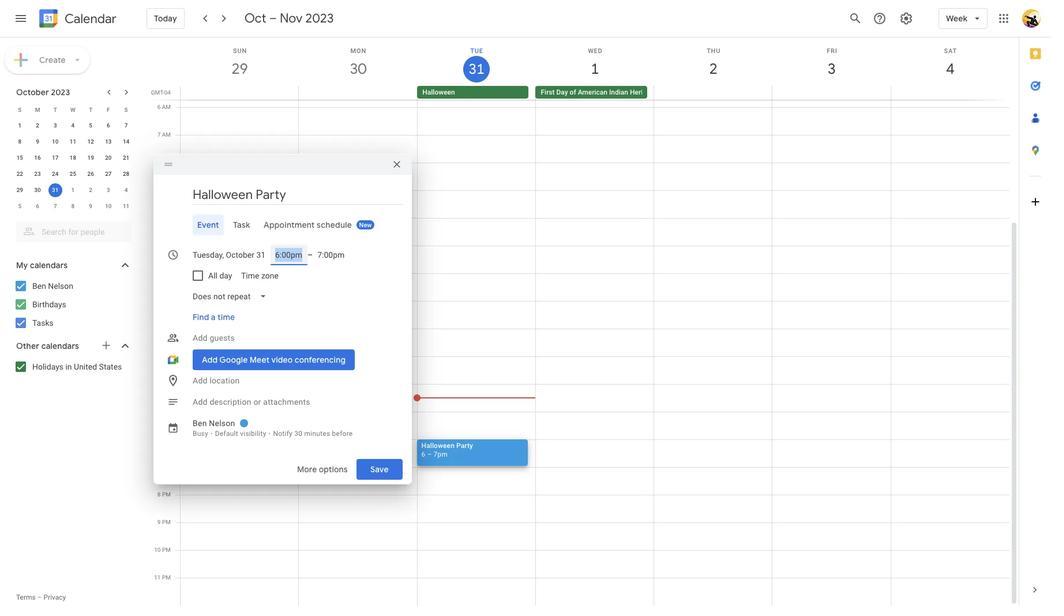 Task type: describe. For each thing, give the bounding box(es) containing it.
0 vertical spatial 2023
[[306, 10, 334, 27]]

guests
[[210, 334, 235, 343]]

other calendars button
[[2, 337, 143, 356]]

my calendars
[[16, 260, 68, 271]]

18 element
[[66, 151, 80, 165]]

12 pm
[[154, 270, 171, 276]]

2 vertical spatial 2
[[89, 187, 92, 193]]

31 link
[[464, 56, 490, 83]]

row containing 1
[[11, 118, 135, 134]]

ben inside my calendars 'list'
[[32, 282, 46, 291]]

7pm
[[434, 451, 448, 459]]

– right start time text field
[[308, 251, 313, 260]]

mon 30
[[349, 47, 367, 78]]

10 for 10 element
[[52, 139, 59, 145]]

16 element
[[31, 151, 44, 165]]

gmt-
[[151, 89, 164, 96]]

30 inside the october 2023 "grid"
[[34, 187, 41, 193]]

11 for 11 element
[[70, 139, 76, 145]]

18
[[70, 155, 76, 161]]

24
[[52, 171, 59, 177]]

row containing 15
[[11, 150, 135, 166]]

time
[[218, 312, 235, 323]]

tasks
[[32, 319, 54, 328]]

terms
[[16, 594, 36, 602]]

8 pm
[[157, 492, 171, 498]]

pm for 10 pm
[[162, 547, 171, 554]]

row containing s
[[11, 102, 135, 118]]

party
[[457, 442, 473, 450]]

10 for 10 pm
[[154, 547, 161, 554]]

pm for 12 pm
[[162, 270, 171, 276]]

add other calendars image
[[100, 340, 112, 352]]

thu 2
[[707, 47, 721, 78]]

7 am
[[157, 132, 171, 138]]

my
[[16, 260, 28, 271]]

today
[[154, 13, 177, 24]]

6 inside 'halloween party 6 – 7pm'
[[422, 451, 426, 459]]

4 down w
[[71, 122, 75, 129]]

10 for 10 am
[[154, 215, 161, 221]]

8 am
[[157, 159, 171, 166]]

11 pm
[[154, 575, 171, 581]]

main drawer image
[[14, 12, 28, 25]]

add for add location
[[193, 376, 208, 386]]

12 for 12
[[87, 139, 94, 145]]

1 cell from the left
[[181, 86, 299, 100]]

21
[[123, 155, 129, 161]]

7 for november 7 element
[[54, 203, 57, 210]]

3 up the 4 pm
[[157, 353, 161, 360]]

10 element
[[48, 135, 62, 149]]

holidays in united states
[[32, 362, 122, 372]]

am for 6 am
[[162, 104, 171, 110]]

add for add guests
[[193, 334, 208, 343]]

wed
[[588, 47, 603, 55]]

november 2 element
[[84, 184, 98, 197]]

6 am
[[157, 104, 171, 110]]

mon
[[351, 47, 367, 55]]

fri 3
[[827, 47, 838, 78]]

pm for 8 pm
[[162, 492, 171, 498]]

17
[[52, 155, 59, 161]]

11 for 11 am
[[154, 242, 161, 249]]

04
[[164, 89, 171, 96]]

20 element
[[102, 151, 115, 165]]

tab list containing event
[[163, 215, 403, 235]]

am for 7 am
[[162, 132, 171, 138]]

13
[[105, 139, 112, 145]]

sun 29
[[231, 47, 247, 78]]

first day of american indian heritage month
[[541, 88, 679, 96]]

12 for 12 pm
[[154, 270, 161, 276]]

oct
[[245, 10, 266, 27]]

or
[[254, 398, 261, 407]]

am for 10 am
[[162, 215, 171, 221]]

11 am
[[154, 242, 171, 249]]

week button
[[939, 5, 988, 32]]

29 element
[[13, 184, 27, 197]]

find a time button
[[188, 307, 240, 328]]

november 10 element
[[102, 200, 115, 214]]

calendars for other calendars
[[41, 341, 79, 352]]

time zone
[[242, 271, 279, 281]]

calendars for my calendars
[[30, 260, 68, 271]]

sat
[[945, 47, 958, 55]]

am for 11 am
[[162, 242, 171, 249]]

1 t from the left
[[54, 106, 57, 113]]

9 for november 9 element
[[89, 203, 92, 210]]

5 inside november 5 element
[[18, 203, 21, 210]]

week
[[947, 13, 968, 24]]

f
[[107, 106, 110, 113]]

3 pm
[[157, 353, 171, 360]]

wed 1
[[588, 47, 603, 78]]

28
[[123, 171, 129, 177]]

find a time
[[193, 312, 235, 323]]

to element
[[308, 251, 313, 260]]

default visibility
[[215, 430, 266, 438]]

17 element
[[48, 151, 62, 165]]

halloween for halloween party 6 – 7pm
[[422, 442, 455, 450]]

20
[[105, 155, 112, 161]]

30 for mon 30
[[349, 59, 366, 78]]

terms – privacy
[[16, 594, 66, 602]]

calendar element
[[37, 7, 117, 32]]

create
[[39, 55, 66, 65]]

heritage
[[630, 88, 657, 96]]

2 t from the left
[[89, 106, 92, 113]]

4 link
[[938, 56, 964, 83]]

30 link
[[345, 56, 372, 83]]

birthdays
[[32, 300, 66, 309]]

grid containing 29
[[148, 38, 1019, 607]]

31, today element
[[48, 184, 62, 197]]

28 element
[[119, 167, 133, 181]]

2 link
[[701, 56, 727, 83]]

row containing 22
[[11, 166, 135, 182]]

november 1 element
[[66, 184, 80, 197]]

row containing 5
[[11, 199, 135, 215]]

halloween for halloween
[[423, 88, 455, 96]]

day
[[220, 271, 232, 281]]

busy
[[193, 430, 208, 438]]

united
[[74, 362, 97, 372]]

21 element
[[119, 151, 133, 165]]

tue 31
[[468, 47, 484, 78]]

today button
[[147, 5, 185, 32]]

3 up 10 element
[[54, 122, 57, 129]]

november 6 element
[[31, 200, 44, 214]]

8 for november 8 element
[[71, 203, 75, 210]]

november 5 element
[[13, 200, 27, 214]]

other
[[16, 341, 39, 352]]

tue
[[471, 47, 484, 55]]

notify 30 minutes before
[[273, 430, 353, 438]]

am for 8 am
[[162, 159, 171, 166]]

minutes
[[304, 430, 330, 438]]

attachments
[[263, 398, 310, 407]]



Task type: locate. For each thing, give the bounding box(es) containing it.
0 horizontal spatial 2
[[36, 122, 39, 129]]

10 up the 11 pm
[[154, 547, 161, 554]]

0 vertical spatial 9
[[36, 139, 39, 145]]

m
[[35, 106, 40, 113]]

27 element
[[102, 167, 115, 181]]

11 down november 4 element
[[123, 203, 129, 210]]

10 for the "november 10" element
[[105, 203, 112, 210]]

ben nelson up "birthdays"
[[32, 282, 73, 291]]

6 left "7pm"
[[422, 451, 426, 459]]

5 am from the top
[[162, 242, 171, 249]]

terms link
[[16, 594, 36, 602]]

halloween inside button
[[423, 88, 455, 96]]

row up 11 element
[[11, 102, 135, 118]]

2 vertical spatial add
[[193, 398, 208, 407]]

3 am from the top
[[162, 159, 171, 166]]

2 vertical spatial 1
[[71, 187, 75, 193]]

1 horizontal spatial 7
[[125, 122, 128, 129]]

11 for november 11 element
[[123, 203, 129, 210]]

6 down 30 element
[[36, 203, 39, 210]]

23
[[34, 171, 41, 177]]

2 horizontal spatial 7
[[157, 132, 161, 138]]

26 element
[[84, 167, 98, 181]]

10 down november 3 element
[[105, 203, 112, 210]]

halloween
[[423, 88, 455, 96], [422, 442, 455, 450]]

november 4 element
[[119, 184, 133, 197]]

1 vertical spatial 1
[[18, 122, 21, 129]]

2 horizontal spatial 2
[[709, 59, 717, 78]]

2 vertical spatial 30
[[295, 430, 303, 438]]

task button
[[228, 215, 255, 235]]

1 vertical spatial 7
[[157, 132, 161, 138]]

4 down sat
[[946, 59, 954, 78]]

1 vertical spatial 12
[[154, 270, 161, 276]]

0 horizontal spatial 29
[[17, 187, 23, 193]]

0 vertical spatial 1
[[590, 59, 599, 78]]

1 horizontal spatial 12
[[154, 270, 161, 276]]

29 down "22" element at the left
[[17, 187, 23, 193]]

4 pm from the top
[[162, 492, 171, 498]]

1 vertical spatial 9
[[89, 203, 92, 210]]

8 for 8 pm
[[157, 492, 161, 498]]

row up november 1 element
[[11, 166, 135, 182]]

add down add location
[[193, 398, 208, 407]]

november 7 element
[[48, 200, 62, 214]]

1 horizontal spatial t
[[89, 106, 92, 113]]

12 inside row group
[[87, 139, 94, 145]]

zone
[[262, 271, 279, 281]]

october
[[16, 87, 49, 98]]

7 inside grid
[[157, 132, 161, 138]]

american
[[578, 88, 608, 96]]

1 vertical spatial 31
[[52, 187, 59, 193]]

13 element
[[102, 135, 115, 149]]

Start time text field
[[275, 248, 303, 262]]

1 horizontal spatial ben nelson
[[193, 419, 235, 428]]

11 up 18
[[70, 139, 76, 145]]

find
[[193, 312, 209, 323]]

create button
[[5, 46, 90, 74]]

2 am from the top
[[162, 132, 171, 138]]

3 pm from the top
[[162, 381, 171, 387]]

4
[[946, 59, 954, 78], [71, 122, 75, 129], [125, 187, 128, 193], [157, 381, 161, 387]]

10 pm
[[154, 547, 171, 554]]

7 pm from the top
[[162, 575, 171, 581]]

row down w
[[11, 118, 135, 134]]

3 cell from the left
[[654, 86, 773, 100]]

cell down 29 link
[[181, 86, 299, 100]]

7 down 31, today element
[[54, 203, 57, 210]]

pm up 9 pm
[[162, 492, 171, 498]]

2 down 26 element
[[89, 187, 92, 193]]

pm
[[162, 270, 171, 276], [162, 353, 171, 360], [162, 381, 171, 387], [162, 492, 171, 498], [162, 519, 171, 526], [162, 547, 171, 554], [162, 575, 171, 581]]

add inside add guests dropdown button
[[193, 334, 208, 343]]

0 horizontal spatial 30
[[34, 187, 41, 193]]

halloween button
[[417, 86, 529, 99]]

calendars up in
[[41, 341, 79, 352]]

1 link
[[582, 56, 609, 83]]

31 down tue
[[468, 60, 484, 78]]

2 horizontal spatial 9
[[157, 519, 161, 526]]

0 vertical spatial 12
[[87, 139, 94, 145]]

1 vertical spatial 30
[[34, 187, 41, 193]]

0 horizontal spatial ben nelson
[[32, 282, 73, 291]]

10 am
[[154, 215, 171, 221]]

2023 right october
[[51, 87, 70, 98]]

9 for 9 pm
[[157, 519, 161, 526]]

12 up 19 at left top
[[87, 139, 94, 145]]

2023
[[306, 10, 334, 27], [51, 87, 70, 98]]

add description or attachments
[[193, 398, 310, 407]]

1 horizontal spatial nelson
[[209, 419, 235, 428]]

30 down 23 element
[[34, 187, 41, 193]]

pm for 11 pm
[[162, 575, 171, 581]]

11 for 11 pm
[[154, 575, 161, 581]]

0 vertical spatial 31
[[468, 60, 484, 78]]

30
[[349, 59, 366, 78], [34, 187, 41, 193], [295, 430, 303, 438]]

calendar heading
[[62, 11, 117, 27]]

5 down 29 element
[[18, 203, 21, 210]]

2 add from the top
[[193, 376, 208, 386]]

1 horizontal spatial ben
[[193, 419, 207, 428]]

states
[[99, 362, 122, 372]]

2 down m
[[36, 122, 39, 129]]

7 for 7 am
[[157, 132, 161, 138]]

31 inside grid
[[468, 60, 484, 78]]

2 cell from the left
[[299, 86, 417, 100]]

pm down 8 pm
[[162, 519, 171, 526]]

notify
[[273, 430, 293, 438]]

12 element
[[84, 135, 98, 149]]

am down 6 am
[[162, 132, 171, 138]]

10 up 11 am
[[154, 215, 161, 221]]

14
[[123, 139, 129, 145]]

first day of american indian heritage month button
[[536, 86, 679, 99]]

add for add description or attachments
[[193, 398, 208, 407]]

add location
[[193, 376, 240, 386]]

halloween party 6 – 7pm
[[422, 442, 473, 459]]

1 pm from the top
[[162, 270, 171, 276]]

0 vertical spatial ben
[[32, 282, 46, 291]]

1 vertical spatial nelson
[[209, 419, 235, 428]]

ben down my calendars
[[32, 282, 46, 291]]

pm down 9 pm
[[162, 547, 171, 554]]

10 up 17
[[52, 139, 59, 145]]

0 vertical spatial 5
[[89, 122, 92, 129]]

tab list
[[1020, 38, 1052, 574], [163, 215, 403, 235]]

1 vertical spatial ben nelson
[[193, 419, 235, 428]]

october 2023 grid
[[11, 102, 135, 215]]

11 element
[[66, 135, 80, 149]]

5 up 12 element
[[89, 122, 92, 129]]

11
[[70, 139, 76, 145], [123, 203, 129, 210], [154, 242, 161, 249], [154, 575, 161, 581]]

29 inside row
[[17, 187, 23, 193]]

2 s from the left
[[124, 106, 128, 113]]

30 down mon
[[349, 59, 366, 78]]

3 add from the top
[[193, 398, 208, 407]]

12 inside grid
[[154, 270, 161, 276]]

pm for 4 pm
[[162, 381, 171, 387]]

3 down fri
[[827, 59, 836, 78]]

add left location
[[193, 376, 208, 386]]

new
[[360, 222, 372, 229]]

0 horizontal spatial 12
[[87, 139, 94, 145]]

t left w
[[54, 106, 57, 113]]

fri
[[827, 47, 838, 55]]

1 horizontal spatial 9
[[89, 203, 92, 210]]

add guests button
[[188, 328, 403, 349]]

6
[[157, 104, 161, 110], [107, 122, 110, 129], [36, 203, 39, 210], [422, 451, 426, 459]]

2023 right nov at the left of page
[[306, 10, 334, 27]]

2 horizontal spatial 1
[[590, 59, 599, 78]]

27
[[105, 171, 112, 177]]

cell down '2' link
[[654, 86, 773, 100]]

0 horizontal spatial nelson
[[48, 282, 73, 291]]

t left "f"
[[89, 106, 92, 113]]

1 vertical spatial add
[[193, 376, 208, 386]]

31
[[468, 60, 484, 78], [52, 187, 59, 193]]

29
[[231, 59, 247, 78], [17, 187, 23, 193]]

1 vertical spatial 5
[[18, 203, 21, 210]]

all day
[[208, 271, 232, 281]]

november 3 element
[[102, 184, 115, 197]]

0 vertical spatial 2
[[709, 59, 717, 78]]

0 vertical spatial ben nelson
[[32, 282, 73, 291]]

cell down 30 link
[[299, 86, 417, 100]]

– left "7pm"
[[427, 451, 432, 459]]

30 inside the mon 30
[[349, 59, 366, 78]]

15 element
[[13, 151, 27, 165]]

2 down thu
[[709, 59, 717, 78]]

2 vertical spatial 9
[[157, 519, 161, 526]]

8 up 9 pm
[[157, 492, 161, 498]]

indian
[[609, 88, 629, 96]]

event button
[[193, 215, 224, 235]]

thu
[[707, 47, 721, 55]]

19 element
[[84, 151, 98, 165]]

1 horizontal spatial 31
[[468, 60, 484, 78]]

3 link
[[819, 56, 846, 83]]

30 for notify 30 minutes before
[[295, 430, 303, 438]]

0 horizontal spatial 9
[[36, 139, 39, 145]]

22 element
[[13, 167, 27, 181]]

cell
[[181, 86, 299, 100], [299, 86, 417, 100], [654, 86, 773, 100], [773, 86, 891, 100], [891, 86, 1010, 100]]

november 9 element
[[84, 200, 98, 214]]

november 11 element
[[119, 200, 133, 214]]

1 am from the top
[[162, 104, 171, 110]]

4 cell from the left
[[773, 86, 891, 100]]

7 up 14
[[125, 122, 128, 129]]

row up 25
[[11, 150, 135, 166]]

time zone button
[[237, 266, 284, 286]]

3 down 27 element
[[107, 187, 110, 193]]

11 down 10 am on the left
[[154, 242, 161, 249]]

22
[[17, 171, 23, 177]]

1 down 25 element
[[71, 187, 75, 193]]

am down 7 am
[[162, 159, 171, 166]]

cell down "4" link
[[891, 86, 1010, 100]]

pm down 3 pm
[[162, 381, 171, 387]]

pm for 9 pm
[[162, 519, 171, 526]]

new element
[[357, 220, 375, 230]]

pm for 3 pm
[[162, 353, 171, 360]]

holidays
[[32, 362, 64, 372]]

pm down 10 pm
[[162, 575, 171, 581]]

30 right "notify"
[[295, 430, 303, 438]]

1 horizontal spatial 30
[[295, 430, 303, 438]]

calendars right the my
[[30, 260, 68, 271]]

row group
[[11, 118, 135, 215]]

row containing 8
[[11, 134, 135, 150]]

7
[[125, 122, 128, 129], [157, 132, 161, 138], [54, 203, 57, 210]]

1 horizontal spatial 29
[[231, 59, 247, 78]]

4 down 3 pm
[[157, 381, 161, 387]]

appointment schedule
[[264, 220, 352, 230]]

nelson up default
[[209, 419, 235, 428]]

1 vertical spatial 2023
[[51, 87, 70, 98]]

0 vertical spatial add
[[193, 334, 208, 343]]

am down '04'
[[162, 104, 171, 110]]

first
[[541, 88, 555, 96]]

gmt-04
[[151, 89, 171, 96]]

row down november 1 element
[[11, 199, 135, 215]]

8 up 15
[[18, 139, 21, 145]]

– inside 'halloween party 6 – 7pm'
[[427, 451, 432, 459]]

9 up 10 pm
[[157, 519, 161, 526]]

calendars
[[30, 260, 68, 271], [41, 341, 79, 352]]

event
[[197, 220, 219, 230]]

– right terms
[[37, 594, 42, 602]]

2
[[709, 59, 717, 78], [36, 122, 39, 129], [89, 187, 92, 193]]

24 element
[[48, 167, 62, 181]]

2 inside thu 2
[[709, 59, 717, 78]]

row down "1" "link"
[[175, 86, 1019, 100]]

ben nelson up default
[[193, 419, 235, 428]]

day
[[557, 88, 568, 96]]

1 down wed
[[590, 59, 599, 78]]

visibility
[[240, 430, 266, 438]]

6 pm from the top
[[162, 547, 171, 554]]

am up 11 am
[[162, 215, 171, 221]]

7 down 6 am
[[157, 132, 161, 138]]

row
[[175, 86, 1019, 100], [11, 102, 135, 118], [11, 118, 135, 134], [11, 134, 135, 150], [11, 150, 135, 166], [11, 166, 135, 182], [11, 182, 135, 199], [11, 199, 135, 215]]

4 inside sat 4
[[946, 59, 954, 78]]

settings menu image
[[900, 12, 914, 25]]

0 horizontal spatial tab list
[[163, 215, 403, 235]]

ben
[[32, 282, 46, 291], [193, 419, 207, 428]]

25 element
[[66, 167, 80, 181]]

1 add from the top
[[193, 334, 208, 343]]

add down find
[[193, 334, 208, 343]]

row down 25 element
[[11, 182, 135, 199]]

1 vertical spatial 29
[[17, 187, 23, 193]]

29 link
[[227, 56, 253, 83]]

schedule
[[317, 220, 352, 230]]

grid
[[148, 38, 1019, 607]]

a
[[211, 312, 216, 323]]

Start date text field
[[193, 248, 266, 262]]

0 vertical spatial 7
[[125, 122, 128, 129]]

in
[[65, 362, 72, 372]]

calendar
[[65, 11, 117, 27]]

nelson up "birthdays"
[[48, 282, 73, 291]]

pm down 11 am
[[162, 270, 171, 276]]

row containing 29
[[11, 182, 135, 199]]

ben up busy
[[193, 419, 207, 428]]

0 horizontal spatial s
[[18, 106, 22, 113]]

16
[[34, 155, 41, 161]]

row inside grid
[[175, 86, 1019, 100]]

End time text field
[[318, 248, 345, 262]]

ben nelson inside my calendars 'list'
[[32, 282, 73, 291]]

0 vertical spatial 29
[[231, 59, 247, 78]]

description
[[210, 398, 251, 407]]

1 vertical spatial 2
[[36, 122, 39, 129]]

9 inside grid
[[157, 519, 161, 526]]

1 inside wed 1
[[590, 59, 599, 78]]

26
[[87, 171, 94, 177]]

9 down november 2 element
[[89, 203, 92, 210]]

my calendars list
[[2, 277, 143, 332]]

29 inside grid
[[231, 59, 247, 78]]

4 down 28 element
[[125, 187, 128, 193]]

0 horizontal spatial ben
[[32, 282, 46, 291]]

15
[[17, 155, 23, 161]]

before
[[332, 430, 353, 438]]

1 s from the left
[[18, 106, 22, 113]]

6 inside 'element'
[[36, 203, 39, 210]]

29 down sun
[[231, 59, 247, 78]]

5 pm from the top
[[162, 519, 171, 526]]

8 down november 1 element
[[71, 203, 75, 210]]

halloween inside 'halloween party 6 – 7pm'
[[422, 442, 455, 450]]

0 vertical spatial 30
[[349, 59, 366, 78]]

Add title text field
[[193, 186, 403, 204]]

s left m
[[18, 106, 22, 113]]

row containing halloween
[[175, 86, 1019, 100]]

0 horizontal spatial t
[[54, 106, 57, 113]]

1 vertical spatial halloween
[[422, 442, 455, 450]]

9 up 16 at the left top of page
[[36, 139, 39, 145]]

nelson inside my calendars 'list'
[[48, 282, 73, 291]]

sun
[[233, 47, 247, 55]]

30 element
[[31, 184, 44, 197]]

None field
[[188, 286, 276, 307]]

1 vertical spatial calendars
[[41, 341, 79, 352]]

1 horizontal spatial s
[[124, 106, 128, 113]]

2 vertical spatial 7
[[54, 203, 57, 210]]

5 cell from the left
[[891, 86, 1010, 100]]

1 horizontal spatial 5
[[89, 122, 92, 129]]

6 down "f"
[[107, 122, 110, 129]]

cell down '3' link
[[773, 86, 891, 100]]

9 pm
[[157, 519, 171, 526]]

0 vertical spatial halloween
[[423, 88, 455, 96]]

1 vertical spatial ben
[[193, 419, 207, 428]]

2 horizontal spatial 30
[[349, 59, 366, 78]]

0 horizontal spatial 2023
[[51, 87, 70, 98]]

23 element
[[31, 167, 44, 181]]

default
[[215, 430, 238, 438]]

october 2023
[[16, 87, 70, 98]]

s right "f"
[[124, 106, 128, 113]]

31 cell
[[46, 182, 64, 199]]

nov
[[280, 10, 303, 27]]

14 element
[[119, 135, 133, 149]]

31 down 24 element
[[52, 187, 59, 193]]

1 horizontal spatial tab list
[[1020, 38, 1052, 574]]

0 horizontal spatial 5
[[18, 203, 21, 210]]

1 horizontal spatial 1
[[71, 187, 75, 193]]

privacy
[[44, 594, 66, 602]]

– right oct in the left top of the page
[[269, 10, 277, 27]]

Search for people text field
[[23, 222, 125, 242]]

3 inside fri 3
[[827, 59, 836, 78]]

nelson
[[48, 282, 73, 291], [209, 419, 235, 428]]

november 8 element
[[66, 200, 80, 214]]

0 vertical spatial nelson
[[48, 282, 73, 291]]

row up 18
[[11, 134, 135, 150]]

0 horizontal spatial 31
[[52, 187, 59, 193]]

row group containing 1
[[11, 118, 135, 215]]

1 horizontal spatial 2023
[[306, 10, 334, 27]]

t
[[54, 106, 57, 113], [89, 106, 92, 113]]

0 horizontal spatial 7
[[54, 203, 57, 210]]

8 down 7 am
[[157, 159, 161, 166]]

1 up 15
[[18, 122, 21, 129]]

all
[[208, 271, 218, 281]]

time
[[242, 271, 260, 281]]

task
[[233, 220, 250, 230]]

31 inside cell
[[52, 187, 59, 193]]

4 am from the top
[[162, 215, 171, 221]]

6 down gmt-
[[157, 104, 161, 110]]

4 pm
[[157, 381, 171, 387]]

None search field
[[0, 217, 143, 242]]

pm up the 4 pm
[[162, 353, 171, 360]]

0 vertical spatial calendars
[[30, 260, 68, 271]]

8 for 8 am
[[157, 159, 161, 166]]

ben nelson
[[32, 282, 73, 291], [193, 419, 235, 428]]

2 pm from the top
[[162, 353, 171, 360]]

am up 12 pm
[[162, 242, 171, 249]]

0 horizontal spatial 1
[[18, 122, 21, 129]]

1 horizontal spatial 2
[[89, 187, 92, 193]]

11 down 10 pm
[[154, 575, 161, 581]]

12 down 11 am
[[154, 270, 161, 276]]



Task type: vqa. For each thing, say whether or not it's contained in the screenshot.
"1" cell
no



